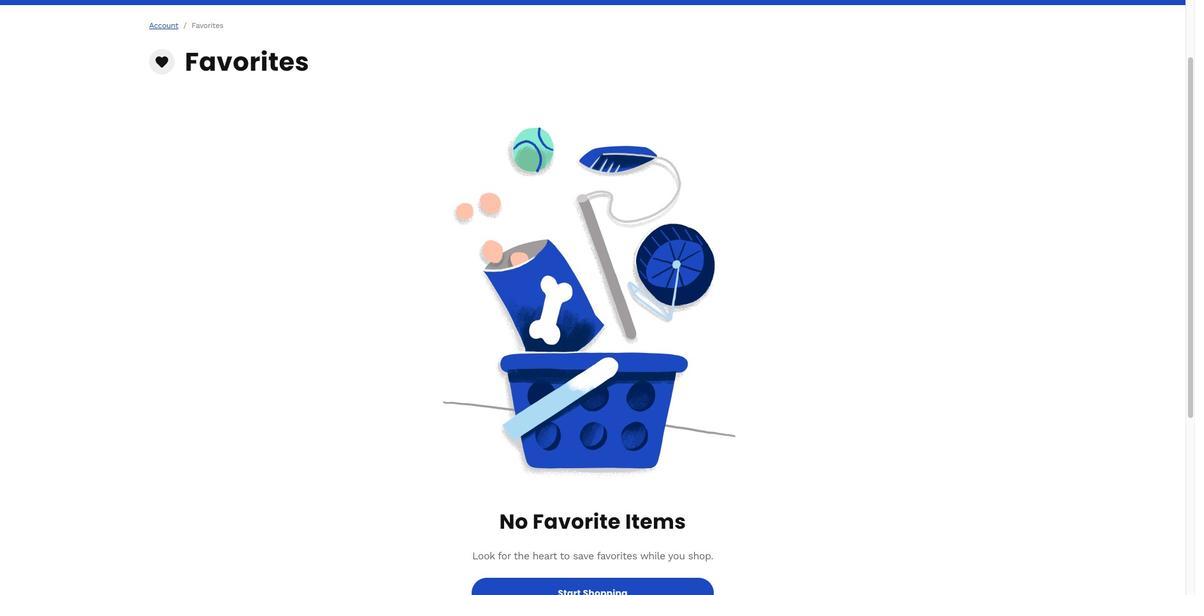 Task type: locate. For each thing, give the bounding box(es) containing it.
to
[[560, 550, 570, 562]]

items
[[625, 507, 686, 536]]

favorite
[[533, 507, 621, 536]]

heart
[[533, 550, 557, 562]]

favorites
[[192, 21, 223, 30], [185, 44, 309, 80]]

0 vertical spatial favorites
[[192, 21, 223, 30]]

look
[[472, 550, 495, 562]]

you
[[668, 550, 685, 562]]

site banner
[[0, 0, 1186, 5]]

favorites icon image
[[154, 54, 170, 69]]



Task type: describe. For each thing, give the bounding box(es) containing it.
1 vertical spatial favorites
[[185, 44, 309, 80]]

favorites
[[597, 550, 637, 562]]

save
[[573, 550, 594, 562]]

account
[[149, 21, 178, 30]]

account link
[[149, 21, 178, 30]]

for
[[498, 550, 511, 562]]

while
[[640, 550, 665, 562]]

menu image
[[200, 0, 217, 5]]

no
[[500, 507, 528, 536]]

shop.
[[688, 550, 713, 562]]

look for the heart to save favorites while you shop.
[[472, 550, 713, 562]]

no favorite items
[[500, 507, 686, 536]]

the
[[514, 550, 529, 562]]



Task type: vqa. For each thing, say whether or not it's contained in the screenshot.
the left :
no



